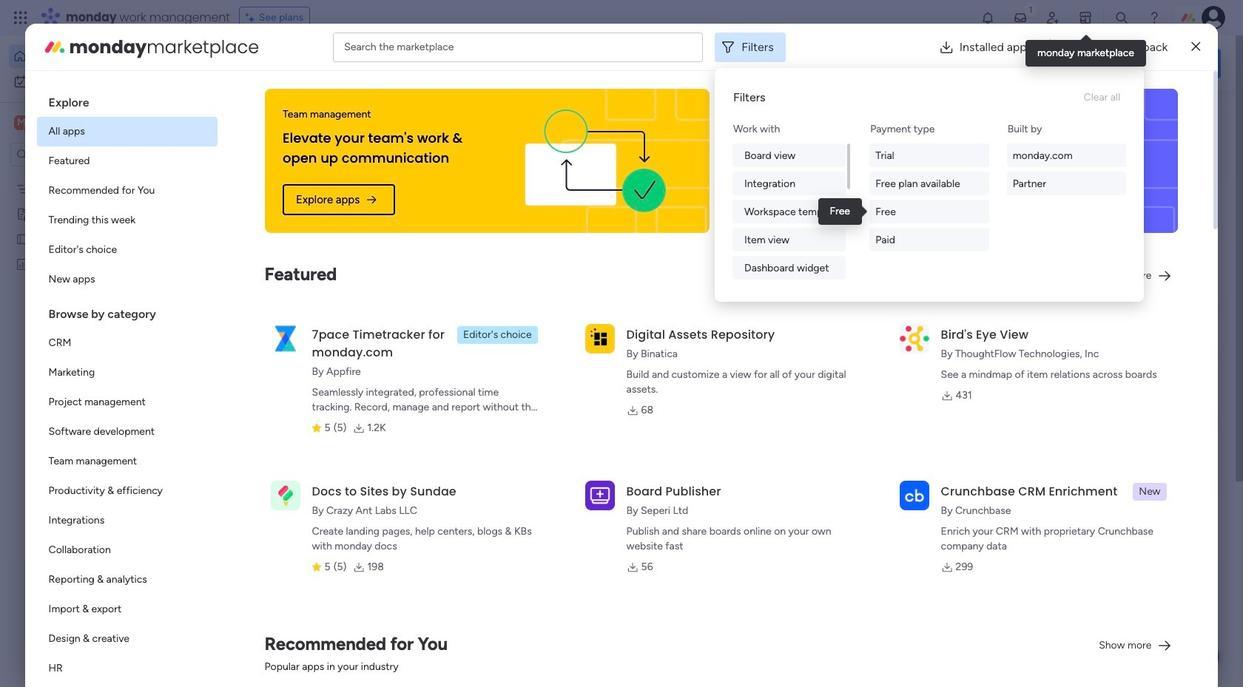 Task type: describe. For each thing, give the bounding box(es) containing it.
invite members image
[[1046, 10, 1060, 25]]

2 heading from the top
[[37, 295, 217, 329]]

v2 bolt switch image
[[1126, 55, 1135, 71]]

1 element
[[378, 534, 396, 551]]

1 heading from the top
[[37, 83, 217, 117]]

help center element
[[999, 424, 1221, 484]]

quick search results list box
[[229, 138, 963, 516]]

help image
[[1147, 10, 1162, 25]]

0 vertical spatial public board image
[[16, 232, 30, 246]]

1 banner logo image from the left
[[499, 89, 692, 233]]

update feed image
[[1013, 10, 1028, 25]]

public dashboard image
[[16, 257, 30, 271]]

1 vertical spatial public board image
[[247, 270, 263, 286]]

1 image
[[1024, 1, 1037, 17]]

Search in workspace field
[[31, 146, 124, 163]]

2 banner logo image from the left
[[968, 89, 1161, 233]]

search everything image
[[1114, 10, 1129, 25]]



Task type: locate. For each thing, give the bounding box(es) containing it.
1 horizontal spatial private board image
[[731, 270, 747, 286]]

private board image up component icon
[[731, 270, 747, 286]]

private board image
[[16, 206, 30, 221], [731, 270, 747, 286]]

select product image
[[13, 10, 28, 25]]

kendall parks image
[[1202, 6, 1225, 30]]

1 horizontal spatial banner logo image
[[968, 89, 1161, 233]]

workspace selection element
[[14, 114, 124, 133]]

workspace image
[[14, 115, 29, 131]]

public board image
[[16, 232, 30, 246], [247, 270, 263, 286]]

0 horizontal spatial public board image
[[16, 232, 30, 246]]

0 vertical spatial private board image
[[16, 206, 30, 221]]

component image
[[731, 293, 744, 307]]

banner logo image
[[499, 89, 692, 233], [968, 89, 1161, 233]]

heading
[[37, 83, 217, 117], [37, 295, 217, 329]]

monday marketplace image
[[1078, 10, 1093, 25]]

monday marketplace image
[[43, 35, 66, 59]]

getting started element
[[999, 353, 1221, 413]]

1 vertical spatial heading
[[37, 295, 217, 329]]

0 horizontal spatial private board image
[[16, 206, 30, 221]]

notifications image
[[980, 10, 995, 25]]

option
[[9, 44, 180, 68], [9, 70, 180, 93], [37, 117, 217, 147], [37, 147, 217, 176], [0, 175, 189, 178], [37, 176, 217, 206], [37, 206, 217, 235], [37, 235, 217, 265], [37, 265, 217, 295], [37, 329, 217, 358], [37, 358, 217, 388], [37, 388, 217, 417], [37, 417, 217, 447], [37, 447, 217, 477], [37, 477, 217, 506], [37, 506, 217, 536], [37, 536, 217, 565], [37, 565, 217, 595], [37, 595, 217, 625], [37, 625, 217, 654], [37, 654, 217, 684]]

0 vertical spatial heading
[[37, 83, 217, 117]]

app logo image
[[271, 324, 300, 354], [585, 324, 615, 354], [900, 324, 929, 354], [271, 481, 300, 510], [585, 481, 615, 510], [900, 481, 929, 510]]

list box
[[37, 83, 217, 687], [0, 173, 189, 476]]

v2 user feedback image
[[1011, 55, 1022, 72]]

private board image up public dashboard icon
[[16, 206, 30, 221]]

1 vertical spatial private board image
[[731, 270, 747, 286]]

1 horizontal spatial public board image
[[247, 270, 263, 286]]

dapulse x slim image
[[1192, 38, 1201, 56]]

0 horizontal spatial banner logo image
[[499, 89, 692, 233]]

see plans image
[[245, 10, 259, 26]]

templates image image
[[1012, 112, 1208, 214]]



Task type: vqa. For each thing, say whether or not it's contained in the screenshot.
second group from the bottom
no



